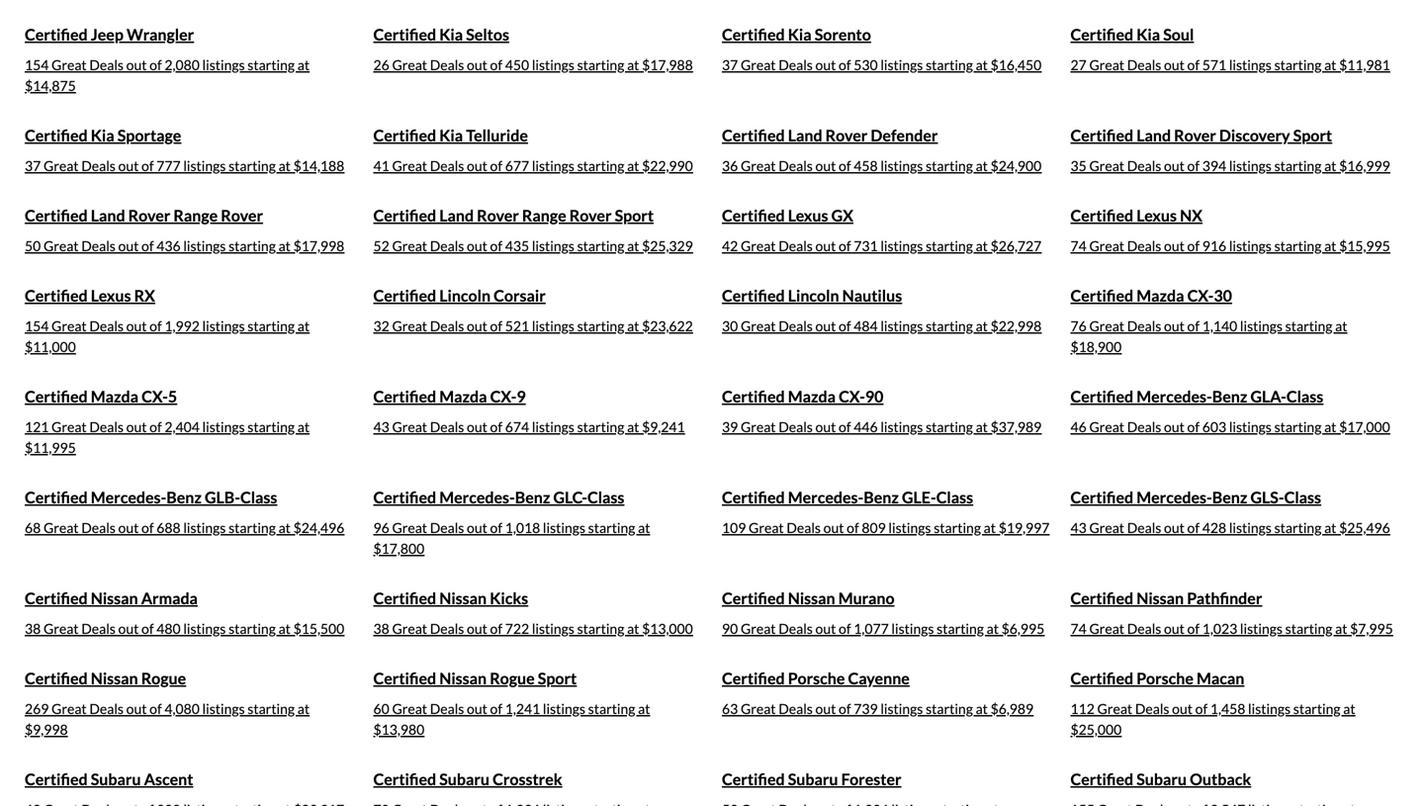 Task type: vqa. For each thing, say whether or not it's contained in the screenshot.
Wrx within '2020 Subaru WRX Mileage: 45,034 · Denver, CO (15 mi away)'
no



Task type: locate. For each thing, give the bounding box(es) containing it.
great down certified lincoln nautilus
[[741, 317, 776, 334]]

starting inside 269 great deals out of 4,080 listings starting at $9,998
[[248, 700, 295, 717]]

outback
[[1190, 769, 1251, 789]]

0 vertical spatial 154
[[25, 56, 49, 73]]

of for certified lexus rx
[[149, 317, 162, 334]]

rover up the 458
[[825, 125, 868, 145]]

1,077
[[854, 620, 889, 637]]

certified kia soul
[[1071, 25, 1194, 44]]

1 38 from the left
[[25, 620, 41, 637]]

certified subaru forester
[[722, 769, 901, 789]]

450
[[505, 56, 529, 73]]

jeep
[[91, 25, 123, 44]]

starting for certified lexus gx
[[926, 237, 973, 254]]

out inside 60 great deals out of 1,241 listings starting at $13,980
[[467, 700, 487, 717]]

of left 722
[[490, 620, 502, 637]]

out inside 112 great deals out of 1,458 listings starting at $25,000
[[1172, 700, 1193, 717]]

great inside 112 great deals out of 1,458 listings starting at $25,000
[[1097, 700, 1133, 717]]

96 great deals out of 1,018 listings starting at $17,800
[[373, 519, 650, 557]]

great right 32
[[392, 317, 427, 334]]

starting for certified lexus rx
[[248, 317, 295, 334]]

great for certified lincoln corsair
[[392, 317, 427, 334]]

certified up 27
[[1071, 25, 1133, 44]]

out down sorento
[[815, 56, 836, 73]]

subaru for forester
[[788, 769, 838, 789]]

43
[[373, 418, 389, 435], [1071, 519, 1087, 536]]

lexus left gx
[[788, 206, 828, 225]]

out for certified nissan rogue
[[126, 700, 147, 717]]

certified kia sorento
[[722, 25, 871, 44]]

certified inside certified subaru forester link
[[722, 769, 785, 789]]

1 horizontal spatial rogue
[[490, 668, 535, 688]]

$37,989
[[991, 418, 1042, 435]]

lincoln left nautilus
[[788, 286, 839, 305]]

0 vertical spatial 37
[[722, 56, 738, 73]]

starting left $6,995
[[937, 620, 984, 637]]

$16,450
[[991, 56, 1042, 73]]

deals for certified porsche macan
[[1135, 700, 1169, 717]]

1 vertical spatial sport
[[615, 206, 654, 225]]

listings down gle-
[[889, 519, 931, 536]]

deals down certified mercedes-benz gls-class
[[1127, 519, 1161, 536]]

deals inside 154 great deals out of 1,992 listings starting at $11,000
[[89, 317, 124, 334]]

great for certified lexus gx
[[741, 237, 776, 254]]

listings right 1,077
[[891, 620, 934, 637]]

mazda for 90
[[788, 387, 836, 406]]

starting for certified nissan rogue
[[248, 700, 295, 717]]

listings inside 60 great deals out of 1,241 listings starting at $13,980
[[543, 700, 585, 717]]

out left 722
[[467, 620, 487, 637]]

sport up the 1,241
[[538, 668, 577, 688]]

530
[[854, 56, 878, 73]]

of left 436 in the left top of the page
[[141, 237, 154, 254]]

listings for certified mercedes-benz glb-class
[[183, 519, 226, 536]]

certified up 68
[[25, 487, 88, 507]]

listings right 4,080
[[202, 700, 245, 717]]

certified mazda cx-90
[[722, 387, 884, 406]]

of for certified land rover discovery sport
[[1187, 157, 1200, 174]]

mercedes-
[[1137, 387, 1212, 406], [91, 487, 166, 507], [439, 487, 515, 507], [788, 487, 864, 507], [1137, 487, 1212, 507]]

of left 603
[[1187, 418, 1200, 435]]

deals down certified mercedes-benz glb-class
[[81, 519, 116, 536]]

great right 68
[[43, 519, 79, 536]]

571
[[1202, 56, 1226, 73]]

2 horizontal spatial lexus
[[1137, 206, 1177, 225]]

cx- up 2,404
[[141, 387, 168, 406]]

listings for certified nissan rogue sport
[[543, 700, 585, 717]]

0 horizontal spatial lincoln
[[439, 286, 491, 305]]

certified down 32
[[373, 387, 436, 406]]

listings right 1,140
[[1240, 317, 1283, 334]]

gle-
[[902, 487, 936, 507]]

out inside 154 great deals out of 2,080 listings starting at $14,875
[[126, 56, 147, 73]]

listings inside 269 great deals out of 4,080 listings starting at $9,998
[[202, 700, 245, 717]]

of for certified mercedes-benz glc-class
[[490, 519, 502, 536]]

$18,900
[[1071, 338, 1122, 355]]

benz up 1,018
[[515, 487, 550, 507]]

great inside "76 great deals out of 1,140 listings starting at $18,900"
[[1089, 317, 1124, 334]]

land
[[788, 125, 822, 145], [1137, 125, 1171, 145], [91, 206, 125, 225], [439, 206, 474, 225]]

38
[[25, 620, 41, 637], [373, 620, 389, 637]]

kia for telluride
[[439, 125, 463, 145]]

listings down glc-
[[543, 519, 585, 536]]

starting inside 96 great deals out of 1,018 listings starting at $17,800
[[588, 519, 635, 536]]

1 74 from the top
[[1071, 237, 1087, 254]]

36 great deals out of 458 listings starting at $24,900
[[722, 157, 1042, 174]]

subaru
[[91, 769, 141, 789], [439, 769, 490, 789], [788, 769, 838, 789], [1137, 769, 1187, 789]]

porsche left macan
[[1137, 668, 1194, 688]]

0 horizontal spatial lexus
[[91, 286, 131, 305]]

out for certified land rover defender
[[815, 157, 836, 174]]

2,080
[[165, 56, 200, 73]]

listings for certified kia sportage
[[183, 157, 226, 174]]

1 vertical spatial 43
[[1071, 519, 1087, 536]]

96
[[373, 519, 389, 536]]

74 great deals out of 1,023 listings starting at $7,995
[[1071, 620, 1393, 637]]

0 vertical spatial 74
[[1071, 237, 1087, 254]]

out inside 96 great deals out of 1,018 listings starting at $17,800
[[467, 519, 487, 536]]

great
[[51, 56, 87, 73], [392, 56, 427, 73], [741, 56, 776, 73], [1089, 56, 1124, 73], [43, 157, 79, 174], [392, 157, 427, 174], [741, 157, 776, 174], [1089, 157, 1124, 174], [43, 237, 79, 254], [392, 237, 427, 254], [741, 237, 776, 254], [1089, 237, 1124, 254], [51, 317, 87, 334], [392, 317, 427, 334], [741, 317, 776, 334], [1089, 317, 1124, 334], [51, 418, 87, 435], [392, 418, 427, 435], [741, 418, 776, 435], [1089, 418, 1124, 435], [43, 519, 79, 536], [392, 519, 427, 536], [749, 519, 784, 536], [1089, 519, 1124, 536], [43, 620, 79, 637], [392, 620, 427, 637], [741, 620, 776, 637], [1089, 620, 1124, 637], [51, 700, 87, 717], [392, 700, 427, 717], [741, 700, 776, 717], [1097, 700, 1133, 717]]

certified kia sportage
[[25, 125, 181, 145]]

1 horizontal spatial 90
[[865, 387, 884, 406]]

certified down $9,998
[[25, 769, 88, 789]]

lincoln
[[439, 286, 491, 305], [788, 286, 839, 305]]

deals down certified mazda cx-30
[[1127, 317, 1161, 334]]

starting left $17,988 at the left top of page
[[577, 56, 624, 73]]

0 horizontal spatial 37
[[25, 157, 41, 174]]

$6,989
[[991, 700, 1034, 717]]

cx-
[[1187, 286, 1214, 305], [141, 387, 168, 406], [490, 387, 517, 406], [839, 387, 865, 406]]

certified nissan armada
[[25, 588, 198, 608]]

deals down the certified nissan kicks
[[430, 620, 464, 637]]

benz for gls-
[[1212, 487, 1247, 507]]

certified down '35'
[[1071, 206, 1133, 225]]

mazda left 9
[[439, 387, 487, 406]]

certified for certified subaru crosstrek
[[373, 769, 436, 789]]

out for certified mercedes-benz gle-class
[[823, 519, 844, 536]]

0 horizontal spatial porsche
[[788, 668, 845, 688]]

great inside 269 great deals out of 4,080 listings starting at $9,998
[[51, 700, 87, 717]]

listings right 674
[[532, 418, 574, 435]]

out left 435
[[467, 237, 487, 254]]

certified subaru crosstrek link
[[373, 767, 702, 806]]

certified inside certified subaru ascent 'link'
[[25, 769, 88, 789]]

great down certified kia sorento
[[741, 56, 776, 73]]

deals inside 269 great deals out of 4,080 listings starting at $9,998
[[89, 700, 124, 717]]

of for certified land rover range rover sport
[[490, 237, 502, 254]]

deals for certified kia soul
[[1127, 56, 1161, 73]]

out for certified kia telluride
[[467, 157, 487, 174]]

listings inside "76 great deals out of 1,140 listings starting at $18,900"
[[1240, 317, 1283, 334]]

certified for certified kia seltos
[[373, 25, 436, 44]]

lexus for rx
[[91, 286, 131, 305]]

1 vertical spatial 90
[[722, 620, 738, 637]]

0 horizontal spatial 43
[[373, 418, 389, 435]]

0 vertical spatial 90
[[865, 387, 884, 406]]

class for glb-
[[240, 487, 277, 507]]

great inside 96 great deals out of 1,018 listings starting at $17,800
[[392, 519, 427, 536]]

gx
[[831, 206, 853, 225]]

listings inside 96 great deals out of 1,018 listings starting at $17,800
[[543, 519, 585, 536]]

at inside 121 great deals out of 2,404 listings starting at $11,995
[[297, 418, 310, 435]]

of for certified mercedes-benz gle-class
[[847, 519, 859, 536]]

at for certified nissan kicks
[[627, 620, 639, 637]]

mercedes- for gla-
[[1137, 387, 1212, 406]]

of inside 112 great deals out of 1,458 listings starting at $25,000
[[1195, 700, 1208, 717]]

listings inside 154 great deals out of 1,992 listings starting at $11,000
[[202, 317, 245, 334]]

deals for certified mazda cx-9
[[430, 418, 464, 435]]

rover for certified land rover discovery sport
[[1174, 125, 1216, 145]]

26 great deals out of 450 listings starting at $17,988
[[373, 56, 693, 73]]

of inside 60 great deals out of 1,241 listings starting at $13,980
[[490, 700, 502, 717]]

starting for certified mazda cx-9
[[577, 418, 624, 435]]

of for certified mazda cx-5
[[149, 418, 162, 435]]

great for certified porsche macan
[[1097, 700, 1133, 717]]

at for certified mazda cx-9
[[627, 418, 639, 435]]

certified for certified nissan kicks
[[373, 588, 436, 608]]

39
[[722, 418, 738, 435]]

of left 480
[[141, 620, 154, 637]]

$26,727
[[991, 237, 1042, 254]]

2 74 from the top
[[1071, 620, 1087, 637]]

mercedes- up '688'
[[91, 487, 166, 507]]

certified lexus gx
[[722, 206, 853, 225]]

1 lincoln from the left
[[439, 286, 491, 305]]

great inside 154 great deals out of 2,080 listings starting at $14,875
[[51, 56, 87, 73]]

subaru for outback
[[1137, 769, 1187, 789]]

of left 1,018
[[490, 519, 502, 536]]

starting down discovery
[[1274, 157, 1322, 174]]

listings for certified kia soul
[[1229, 56, 1272, 73]]

certified up 36
[[722, 125, 785, 145]]

great for certified porsche cayenne
[[741, 700, 776, 717]]

kia for seltos
[[439, 25, 463, 44]]

1 horizontal spatial range
[[522, 206, 566, 225]]

1 154 from the top
[[25, 56, 49, 73]]

of inside 269 great deals out of 4,080 listings starting at $9,998
[[149, 700, 162, 717]]

starting
[[248, 56, 295, 73], [577, 56, 624, 73], [926, 56, 973, 73], [1274, 56, 1322, 73], [229, 157, 276, 174], [577, 157, 624, 174], [926, 157, 973, 174], [1274, 157, 1322, 174], [229, 237, 276, 254], [577, 237, 624, 254], [926, 237, 973, 254], [1274, 237, 1322, 254], [248, 317, 295, 334], [577, 317, 624, 334], [926, 317, 973, 334], [1285, 317, 1333, 334], [248, 418, 295, 435], [577, 418, 624, 435], [926, 418, 973, 435], [1274, 418, 1322, 435], [229, 519, 276, 536], [588, 519, 635, 536], [934, 519, 981, 536], [1274, 519, 1322, 536], [229, 620, 276, 637], [577, 620, 624, 637], [937, 620, 984, 637], [1285, 620, 1333, 637], [248, 700, 295, 717], [588, 700, 635, 717], [926, 700, 973, 717], [1293, 700, 1341, 717]]

74
[[1071, 237, 1087, 254], [1071, 620, 1087, 637]]

certified nissan rogue sport
[[373, 668, 577, 688]]

certified up certified porsche macan
[[1071, 588, 1133, 608]]

at for certified nissan pathfinder
[[1335, 620, 1347, 637]]

certified for certified land rover defender
[[722, 125, 785, 145]]

starting right 1,458
[[1293, 700, 1341, 717]]

great down certified nissan armada
[[43, 620, 79, 637]]

great for certified mazda cx-5
[[51, 418, 87, 435]]

1 vertical spatial 74
[[1071, 620, 1087, 637]]

nissan
[[91, 588, 138, 608], [439, 588, 487, 608], [788, 588, 835, 608], [1137, 588, 1184, 608], [91, 668, 138, 688], [439, 668, 487, 688]]

starting inside 154 great deals out of 1,992 listings starting at $11,000
[[248, 317, 295, 334]]

521
[[505, 317, 529, 334]]

starting inside 60 great deals out of 1,241 listings starting at $13,980
[[588, 700, 635, 717]]

great down certified nissan murano
[[741, 620, 776, 637]]

2 lincoln from the left
[[788, 286, 839, 305]]

0 vertical spatial 43
[[373, 418, 389, 435]]

$6,995
[[1002, 620, 1045, 637]]

of inside 96 great deals out of 1,018 listings starting at $17,800
[[490, 519, 502, 536]]

cx- for 9
[[490, 387, 517, 406]]

90
[[865, 387, 884, 406], [722, 620, 738, 637]]

2 vertical spatial sport
[[538, 668, 577, 688]]

of inside 121 great deals out of 2,404 listings starting at $11,995
[[149, 418, 162, 435]]

at inside 112 great deals out of 1,458 listings starting at $25,000
[[1343, 700, 1355, 717]]

class
[[1287, 387, 1324, 406], [240, 487, 277, 507], [587, 487, 624, 507], [936, 487, 973, 507], [1284, 487, 1321, 507]]

2 subaru from the left
[[439, 769, 490, 789]]

starting inside 154 great deals out of 2,080 listings starting at $14,875
[[248, 56, 295, 73]]

674
[[505, 418, 529, 435]]

deals inside 154 great deals out of 2,080 listings starting at $14,875
[[89, 56, 124, 73]]

starting left "$26,727"
[[926, 237, 973, 254]]

great inside 121 great deals out of 2,404 listings starting at $11,995
[[51, 418, 87, 435]]

wrangler
[[127, 25, 194, 44]]

154 up $14,875
[[25, 56, 49, 73]]

$11,000
[[25, 338, 76, 355]]

30 up 1,140
[[1214, 286, 1232, 305]]

certified for certified mazda cx-90
[[722, 387, 785, 406]]

1 horizontal spatial porsche
[[1137, 668, 1194, 688]]

nissan for certified nissan kicks
[[439, 588, 487, 608]]

great for certified nissan armada
[[43, 620, 79, 637]]

deals down certified kia sorento
[[779, 56, 813, 73]]

listings inside 121 great deals out of 2,404 listings starting at $11,995
[[202, 418, 245, 435]]

at inside "76 great deals out of 1,140 listings starting at $18,900"
[[1335, 317, 1347, 334]]

of for certified kia soul
[[1187, 56, 1200, 73]]

27
[[1071, 56, 1087, 73]]

0 horizontal spatial sport
[[538, 668, 577, 688]]

2 38 from the left
[[373, 620, 389, 637]]

deals inside 121 great deals out of 2,404 listings starting at $11,995
[[89, 418, 124, 435]]

certified nissan pathfinder
[[1071, 588, 1262, 608]]

of for certified kia seltos
[[490, 56, 502, 73]]

certified up the 42
[[722, 206, 785, 225]]

starting left $22,990
[[577, 157, 624, 174]]

starting left the $22,998
[[926, 317, 973, 334]]

certified lexus rx
[[25, 286, 155, 305]]

of left the 739
[[839, 700, 851, 717]]

of for certified nissan pathfinder
[[1187, 620, 1200, 637]]

subaru left outback
[[1137, 769, 1187, 789]]

43 right $19,997
[[1071, 519, 1087, 536]]

42
[[722, 237, 738, 254]]

certified for certified mercedes-benz gle-class
[[722, 487, 785, 507]]

1 horizontal spatial 38
[[373, 620, 389, 637]]

2 range from the left
[[522, 206, 566, 225]]

deals for certified lincoln nautilus
[[779, 317, 813, 334]]

at for certified mercedes-benz gls-class
[[1324, 519, 1336, 536]]

cayenne
[[848, 668, 910, 688]]

deals down certified porsche cayenne
[[779, 700, 813, 717]]

4 subaru from the left
[[1137, 769, 1187, 789]]

deals inside "76 great deals out of 1,140 listings starting at $18,900"
[[1127, 317, 1161, 334]]

out for certified mercedes-benz glb-class
[[118, 519, 139, 536]]

50 great deals out of 436 listings starting at $17,998
[[25, 237, 344, 254]]

mazda up 39 great deals out of 446 listings starting at $37,989
[[788, 387, 836, 406]]

certified up 50
[[25, 206, 88, 225]]

nissan left kicks
[[439, 588, 487, 608]]

0 vertical spatial 30
[[1214, 286, 1232, 305]]

out for certified mazda cx-90
[[815, 418, 836, 435]]

90 right $13,000 at the left of the page
[[722, 620, 738, 637]]

certified inside the certified subaru outback link
[[1071, 769, 1133, 789]]

of inside "76 great deals out of 1,140 listings starting at $18,900"
[[1187, 317, 1200, 334]]

2 rogue from the left
[[490, 668, 535, 688]]

$11,995
[[25, 439, 76, 456]]

of left 446
[[839, 418, 851, 435]]

listings for certified mercedes-benz gle-class
[[889, 519, 931, 536]]

subaru left crosstrek
[[439, 769, 490, 789]]

rover up 394
[[1174, 125, 1216, 145]]

$22,998
[[991, 317, 1042, 334]]

$7,995
[[1350, 620, 1393, 637]]

listings right 677
[[532, 157, 574, 174]]

0 horizontal spatial 90
[[722, 620, 738, 637]]

154 inside 154 great deals out of 2,080 listings starting at $14,875
[[25, 56, 49, 73]]

$14,875
[[25, 77, 76, 94]]

subaru inside 'link'
[[91, 769, 141, 789]]

731
[[854, 237, 878, 254]]

starting left $7,995 at the right bottom
[[1285, 620, 1333, 637]]

38 right $15,500
[[373, 620, 389, 637]]

3 subaru from the left
[[788, 769, 838, 789]]

of left the 458
[[839, 157, 851, 174]]

0 horizontal spatial range
[[173, 206, 218, 225]]

at inside 60 great deals out of 1,241 listings starting at $13,980
[[638, 700, 650, 717]]

76 great deals out of 1,140 listings starting at $18,900
[[1071, 317, 1347, 355]]

rogue up the 1,241
[[490, 668, 535, 688]]

certified jeep wrangler
[[25, 25, 194, 44]]

listings for certified mercedes-benz gls-class
[[1229, 519, 1272, 536]]

starting inside "76 great deals out of 1,140 listings starting at $18,900"
[[1285, 317, 1333, 334]]

out inside "76 great deals out of 1,140 listings starting at $18,900"
[[1164, 317, 1185, 334]]

great up $11,000
[[51, 317, 87, 334]]

$11,981
[[1339, 56, 1390, 73]]

great right '35'
[[1089, 157, 1124, 174]]

out inside 269 great deals out of 4,080 listings starting at $9,998
[[126, 700, 147, 717]]

4,080
[[165, 700, 200, 717]]

30
[[1214, 286, 1232, 305], [722, 317, 738, 334]]

benz for gle-
[[864, 487, 899, 507]]

90 up 39 great deals out of 446 listings starting at $37,989
[[865, 387, 884, 406]]

range up 52 great deals out of 435 listings starting at $25,329
[[522, 206, 566, 225]]

rover for certified land rover range rover
[[128, 206, 170, 225]]

great right 50
[[43, 237, 79, 254]]

rogue
[[141, 668, 186, 688], [490, 668, 535, 688]]

of left 450
[[490, 56, 502, 73]]

rogue for certified nissan rogue
[[141, 668, 186, 688]]

at inside 154 great deals out of 2,080 listings starting at $14,875
[[297, 56, 310, 73]]

0 horizontal spatial 30
[[722, 317, 738, 334]]

great for certified nissan murano
[[741, 620, 776, 637]]

nissan left murano
[[788, 588, 835, 608]]

starting for certified lincoln nautilus
[[926, 317, 973, 334]]

688
[[157, 519, 181, 536]]

pathfinder
[[1187, 588, 1262, 608]]

listings inside 112 great deals out of 1,458 listings starting at $25,000
[[1248, 700, 1291, 717]]

mazda left 5
[[91, 387, 138, 406]]

listings for certified nissan rogue
[[202, 700, 245, 717]]

9
[[517, 387, 526, 406]]

of left 484
[[839, 317, 851, 334]]

listings for certified nissan kicks
[[532, 620, 574, 637]]

certified up 41
[[373, 125, 436, 145]]

certified subaru forester link
[[722, 767, 1051, 806]]

certified up 121
[[25, 387, 88, 406]]

starting inside 112 great deals out of 1,458 listings starting at $25,000
[[1293, 700, 1341, 717]]

great for certified land rover defender
[[741, 157, 776, 174]]

starting right 1,992
[[248, 317, 295, 334]]

2 154 from the top
[[25, 317, 49, 334]]

of inside 154 great deals out of 2,080 listings starting at $14,875
[[149, 56, 162, 73]]

1 horizontal spatial 37
[[722, 56, 738, 73]]

starting inside 121 great deals out of 2,404 listings starting at $11,995
[[248, 418, 295, 435]]

677
[[505, 157, 529, 174]]

1 horizontal spatial sport
[[615, 206, 654, 225]]

1 vertical spatial 30
[[722, 317, 738, 334]]

great right 109
[[749, 519, 784, 536]]

listings inside 154 great deals out of 2,080 listings starting at $14,875
[[202, 56, 245, 73]]

telluride
[[466, 125, 528, 145]]

out inside 154 great deals out of 1,992 listings starting at $11,000
[[126, 317, 147, 334]]

out inside 121 great deals out of 2,404 listings starting at $11,995
[[126, 418, 147, 435]]

38 up 269
[[25, 620, 41, 637]]

mazda up "76 great deals out of 1,140 listings starting at $18,900"
[[1137, 286, 1184, 305]]

at inside 154 great deals out of 1,992 listings starting at $11,000
[[297, 317, 310, 334]]

of inside 154 great deals out of 1,992 listings starting at $11,000
[[149, 317, 162, 334]]

2 porsche from the left
[[1137, 668, 1194, 688]]

range
[[173, 206, 218, 225], [522, 206, 566, 225]]

$24,900
[[991, 157, 1042, 174]]

of left 428
[[1187, 519, 1200, 536]]

0 vertical spatial sport
[[1293, 125, 1332, 145]]

class for gls-
[[1284, 487, 1321, 507]]

0 horizontal spatial 38
[[25, 620, 41, 637]]

26
[[373, 56, 389, 73]]

at for certified jeep wrangler
[[297, 56, 310, 73]]

out down certified lincoln corsair
[[467, 317, 487, 334]]

gls-
[[1250, 487, 1284, 507]]

at inside 96 great deals out of 1,018 listings starting at $17,800
[[638, 519, 650, 536]]

deals for certified kia sorento
[[779, 56, 813, 73]]

deals down the certified nissan rogue sport
[[430, 700, 464, 717]]

certified for certified subaru forester
[[722, 769, 785, 789]]

1 horizontal spatial lexus
[[788, 206, 828, 225]]

great inside 60 great deals out of 1,241 listings starting at $13,980
[[392, 700, 427, 717]]

rover up 50 great deals out of 436 listings starting at $17,998
[[221, 206, 263, 225]]

sport right discovery
[[1293, 125, 1332, 145]]

mazda for 30
[[1137, 286, 1184, 305]]

of left 1,992
[[149, 317, 162, 334]]

sportage
[[117, 125, 181, 145]]

deals inside 96 great deals out of 1,018 listings starting at $17,800
[[430, 519, 464, 536]]

1 porsche from the left
[[788, 668, 845, 688]]

1 range from the left
[[173, 206, 218, 225]]

certified up 52
[[373, 206, 436, 225]]

starting left '$17,998'
[[229, 237, 276, 254]]

at for certified kia sportage
[[278, 157, 291, 174]]

at inside 269 great deals out of 4,080 listings starting at $9,998
[[297, 700, 310, 717]]

certified for certified kia telluride
[[373, 125, 436, 145]]

1 horizontal spatial 43
[[1071, 519, 1087, 536]]

great for certified lexus nx
[[1089, 237, 1124, 254]]

listings for certified mercedes-benz glc-class
[[543, 519, 585, 536]]

out down certified nissan murano
[[815, 620, 836, 637]]

starting for certified land rover range rover sport
[[577, 237, 624, 254]]

of left '688'
[[141, 519, 154, 536]]

deals down certified kia sportage
[[81, 157, 116, 174]]

43 down the certified mazda cx-9
[[373, 418, 389, 435]]

certified nissan kicks
[[373, 588, 528, 608]]

1 vertical spatial 37
[[25, 157, 41, 174]]

out down telluride
[[467, 157, 487, 174]]

starting for certified porsche macan
[[1293, 700, 1341, 717]]

at for certified mazda cx-30
[[1335, 317, 1347, 334]]

out for certified porsche macan
[[1172, 700, 1193, 717]]

out down the certified nissan rogue sport
[[467, 700, 487, 717]]

603
[[1202, 418, 1226, 435]]

$23,622
[[642, 317, 693, 334]]

deals for certified nissan rogue
[[89, 700, 124, 717]]

1 subaru from the left
[[91, 769, 141, 789]]

1 horizontal spatial lincoln
[[788, 286, 839, 305]]

kia left telluride
[[439, 125, 463, 145]]

at for certified porsche macan
[[1343, 700, 1355, 717]]

of for certified mercedes-benz gla-class
[[1187, 418, 1200, 435]]

great inside 154 great deals out of 1,992 listings starting at $11,000
[[51, 317, 87, 334]]

1,458
[[1210, 700, 1245, 717]]

$15,500
[[293, 620, 344, 637]]

deals for certified lexus nx
[[1127, 237, 1161, 254]]

deals down certified lincoln nautilus
[[779, 317, 813, 334]]

out
[[126, 56, 147, 73], [467, 56, 487, 73], [815, 56, 836, 73], [1164, 56, 1185, 73], [118, 157, 139, 174], [467, 157, 487, 174], [815, 157, 836, 174], [1164, 157, 1185, 174], [118, 237, 139, 254], [467, 237, 487, 254], [815, 237, 836, 254], [1164, 237, 1185, 254], [126, 317, 147, 334], [467, 317, 487, 334], [815, 317, 836, 334], [1164, 317, 1185, 334], [126, 418, 147, 435], [467, 418, 487, 435], [815, 418, 836, 435], [1164, 418, 1185, 435], [118, 519, 139, 536], [467, 519, 487, 536], [823, 519, 844, 536], [1164, 519, 1185, 536], [118, 620, 139, 637], [467, 620, 487, 637], [815, 620, 836, 637], [1164, 620, 1185, 637], [126, 700, 147, 717], [467, 700, 487, 717], [815, 700, 836, 717], [1172, 700, 1193, 717]]

$16,999
[[1339, 157, 1390, 174]]

1 rogue from the left
[[141, 668, 186, 688]]

certified for certified mercedes-benz glc-class
[[373, 487, 436, 507]]

listings for certified lincoln corsair
[[532, 317, 574, 334]]

of left the 521
[[490, 317, 502, 334]]

154 inside 154 great deals out of 1,992 listings starting at $11,000
[[25, 317, 49, 334]]

1 vertical spatial 154
[[25, 317, 49, 334]]

deals inside 112 great deals out of 1,458 listings starting at $25,000
[[1135, 700, 1169, 717]]

certified inside the "certified subaru crosstrek" link
[[373, 769, 436, 789]]

$24,496
[[293, 519, 344, 536]]

0 horizontal spatial rogue
[[141, 668, 186, 688]]

great for certified mercedes-benz glb-class
[[43, 519, 79, 536]]

68
[[25, 519, 41, 536]]

deals inside 60 great deals out of 1,241 listings starting at $13,980
[[430, 700, 464, 717]]

certified mercedes-benz gls-class
[[1071, 487, 1321, 507]]

range up 50 great deals out of 436 listings starting at $17,998
[[173, 206, 218, 225]]

certified for certified mazda cx-5
[[25, 387, 88, 406]]



Task type: describe. For each thing, give the bounding box(es) containing it.
defender
[[871, 125, 938, 145]]

great for certified land rover discovery sport
[[1089, 157, 1124, 174]]

certified mercedes-benz glc-class
[[373, 487, 624, 507]]

great for certified mercedes-benz gle-class
[[749, 519, 784, 536]]

269 great deals out of 4,080 listings starting at $9,998
[[25, 700, 310, 738]]

1,140
[[1202, 317, 1237, 334]]

of for certified nissan rogue sport
[[490, 700, 502, 717]]

38 great deals out of 480 listings starting at $15,500
[[25, 620, 344, 637]]

2 horizontal spatial sport
[[1293, 125, 1332, 145]]

certified for certified nissan armada
[[25, 588, 88, 608]]

listings for certified lexus nx
[[1229, 237, 1272, 254]]

$17,000
[[1339, 418, 1390, 435]]

certified for certified land rover range rover sport
[[373, 206, 436, 225]]

37 for certified kia sportage
[[25, 157, 41, 174]]

rover up 52 great deals out of 435 listings starting at $25,329
[[569, 206, 612, 225]]

$15,995
[[1339, 237, 1390, 254]]

$22,990
[[642, 157, 693, 174]]

at for certified mercedes-benz glb-class
[[278, 519, 291, 536]]

154 great deals out of 2,080 listings starting at $14,875
[[25, 56, 310, 94]]

at for certified mazda cx-90
[[976, 418, 988, 435]]

murano
[[838, 588, 895, 608]]

armada
[[141, 588, 198, 608]]

kia for sorento
[[788, 25, 812, 44]]

certified land rover defender
[[722, 125, 938, 145]]

of for certified lincoln corsair
[[490, 317, 502, 334]]

seltos
[[466, 25, 509, 44]]

certified subaru crosstrek
[[373, 769, 562, 789]]

at for certified kia telluride
[[627, 157, 639, 174]]

class for glc-
[[587, 487, 624, 507]]

68 great deals out of 688 listings starting at $24,496
[[25, 519, 344, 536]]

121 great deals out of 2,404 listings starting at $11,995
[[25, 418, 310, 456]]

deals for certified porsche cayenne
[[779, 700, 813, 717]]

cx- for 90
[[839, 387, 865, 406]]

gla-
[[1250, 387, 1287, 406]]

458
[[854, 157, 878, 174]]

certified for certified lincoln nautilus
[[722, 286, 785, 305]]

mazda for 9
[[439, 387, 487, 406]]

certified kia telluride
[[373, 125, 528, 145]]

428
[[1202, 519, 1226, 536]]

certified lincoln corsair
[[373, 286, 546, 305]]

listings for certified mazda cx-90
[[880, 418, 923, 435]]

rx
[[134, 286, 155, 305]]

certified lincoln nautilus
[[722, 286, 902, 305]]

at for certified porsche cayenne
[[976, 700, 988, 717]]

121
[[25, 418, 49, 435]]

certified mazda cx-30
[[1071, 286, 1232, 305]]

of for certified kia sportage
[[141, 157, 154, 174]]

739
[[854, 700, 878, 717]]

of for certified lexus gx
[[839, 237, 851, 254]]

at for certified lexus rx
[[297, 317, 310, 334]]

certified for certified kia soul
[[1071, 25, 1133, 44]]

$17,998
[[293, 237, 344, 254]]

certified mazda cx-9
[[373, 387, 526, 406]]

mercedes- for glc-
[[439, 487, 515, 507]]

certified for certified mercedes-benz gla-class
[[1071, 387, 1133, 406]]

certified land rover discovery sport
[[1071, 125, 1332, 145]]

soul
[[1163, 25, 1194, 44]]

at for certified land rover defender
[[976, 157, 988, 174]]

37 great deals out of 530 listings starting at $16,450
[[722, 56, 1042, 73]]

great for certified mercedes-benz gla-class
[[1089, 418, 1124, 435]]

starting for certified mazda cx-90
[[926, 418, 973, 435]]

$25,000
[[1071, 721, 1122, 738]]

certified subaru outback link
[[1071, 767, 1399, 806]]

certified land rover range rover
[[25, 206, 263, 225]]

starting for certified lexus nx
[[1274, 237, 1322, 254]]

certified subaru ascent link
[[25, 767, 354, 806]]

41
[[373, 157, 389, 174]]

mercedes- for gle-
[[788, 487, 864, 507]]

deals for certified mercedes-benz gle-class
[[787, 519, 821, 536]]

269
[[25, 700, 49, 717]]

starting for certified land rover discovery sport
[[1274, 157, 1322, 174]]

certified for certified nissan murano
[[722, 588, 785, 608]]

starting for certified nissan kicks
[[577, 620, 624, 637]]

out for certified mazda cx-30
[[1164, 317, 1185, 334]]

74 great deals out of 916 listings starting at $15,995
[[1071, 237, 1390, 254]]

435
[[505, 237, 529, 254]]

out for certified nissan rogue sport
[[467, 700, 487, 717]]

out for certified kia sorento
[[815, 56, 836, 73]]

777
[[157, 157, 181, 174]]

great for certified lexus rx
[[51, 317, 87, 334]]

nissan for certified nissan pathfinder
[[1137, 588, 1184, 608]]

35 great deals out of 394 listings starting at $16,999
[[1071, 157, 1390, 174]]

great for certified land rover range rover
[[43, 237, 79, 254]]

112
[[1071, 700, 1095, 717]]

certified for certified mercedes-benz glb-class
[[25, 487, 88, 507]]

listings for certified nissan armada
[[183, 620, 226, 637]]

of for certified kia telluride
[[490, 157, 502, 174]]

deals for certified mercedes-benz glc-class
[[430, 519, 464, 536]]

76
[[1071, 317, 1087, 334]]

starting for certified kia sportage
[[229, 157, 276, 174]]

$17,988
[[642, 56, 693, 73]]

certified for certified nissan pathfinder
[[1071, 588, 1133, 608]]

27 great deals out of 571 listings starting at $11,981
[[1071, 56, 1390, 73]]

37 for certified kia sorento
[[722, 56, 738, 73]]

range for certified land rover range rover
[[173, 206, 218, 225]]

starting for certified kia sorento
[[926, 56, 973, 73]]

2,404
[[165, 418, 200, 435]]

42 great deals out of 731 listings starting at $26,727
[[722, 237, 1042, 254]]

deals for certified lexus rx
[[89, 317, 124, 334]]

deals for certified nissan murano
[[779, 620, 813, 637]]

listings for certified land rover range rover sport
[[532, 237, 574, 254]]

$13,980
[[373, 721, 424, 738]]

great for certified lincoln nautilus
[[741, 317, 776, 334]]

$9,998
[[25, 721, 68, 738]]

of for certified porsche cayenne
[[839, 700, 851, 717]]

deals for certified land rover range rover
[[81, 237, 116, 254]]

starting for certified nissan murano
[[937, 620, 984, 637]]

listings for certified land rover defender
[[880, 157, 923, 174]]

out for certified kia seltos
[[467, 56, 487, 73]]

crosstrek
[[493, 769, 562, 789]]

great for certified kia sportage
[[43, 157, 79, 174]]

nautilus
[[842, 286, 902, 305]]

$25,496
[[1339, 519, 1390, 536]]

certified for certified kia sportage
[[25, 125, 88, 145]]

of for certified lexus nx
[[1187, 237, 1200, 254]]

at for certified nissan murano
[[987, 620, 999, 637]]

deals for certified mazda cx-90
[[779, 418, 813, 435]]

certified kia seltos
[[373, 25, 509, 44]]

at for certified mercedes-benz glc-class
[[638, 519, 650, 536]]

38 great deals out of 722 listings starting at $13,000
[[373, 620, 693, 637]]

certified for certified nissan rogue
[[25, 668, 88, 688]]

of for certified mercedes-benz glb-class
[[141, 519, 154, 536]]

nissan for certified nissan armada
[[91, 588, 138, 608]]

1 horizontal spatial 30
[[1214, 286, 1232, 305]]

rover for certified land rover defender
[[825, 125, 868, 145]]

great for certified jeep wrangler
[[51, 56, 87, 73]]

of for certified kia sorento
[[839, 56, 851, 73]]

32
[[373, 317, 389, 334]]

certified land rover range rover sport
[[373, 206, 654, 225]]

certified mercedes-benz glb-class
[[25, 487, 277, 507]]

listings for certified kia seltos
[[532, 56, 574, 73]]

43 great deals out of 428 listings starting at $25,496
[[1071, 519, 1390, 536]]

of for certified land rover range rover
[[141, 237, 154, 254]]

great for certified mercedes-benz gls-class
[[1089, 519, 1124, 536]]

certified mercedes-benz gla-class
[[1071, 387, 1324, 406]]

809
[[862, 519, 886, 536]]

$25,329
[[642, 237, 693, 254]]

at for certified land rover discovery sport
[[1324, 157, 1336, 174]]

cx- for 5
[[141, 387, 168, 406]]

30 great deals out of 484 listings starting at $22,998
[[722, 317, 1042, 334]]

out for certified porsche cayenne
[[815, 700, 836, 717]]

out for certified mercedes-benz gls-class
[[1164, 519, 1185, 536]]

46
[[1071, 418, 1087, 435]]

at for certified mazda cx-5
[[297, 418, 310, 435]]

52 great deals out of 435 listings starting at $25,329
[[373, 237, 693, 254]]

land for certified land rover range rover
[[91, 206, 125, 225]]

35
[[1071, 157, 1087, 174]]

class for gle-
[[936, 487, 973, 507]]

great for certified nissan kicks
[[392, 620, 427, 637]]

nx
[[1180, 206, 1203, 225]]

land for certified land rover range rover sport
[[439, 206, 474, 225]]

certified subaru ascent
[[25, 769, 193, 789]]

446
[[854, 418, 878, 435]]

certified for certified porsche cayenne
[[722, 668, 785, 688]]

46 great deals out of 603 listings starting at $17,000
[[1071, 418, 1390, 435]]

60
[[373, 700, 389, 717]]

436
[[157, 237, 181, 254]]

great for certified kia seltos
[[392, 56, 427, 73]]

starting for certified land rover defender
[[926, 157, 973, 174]]



